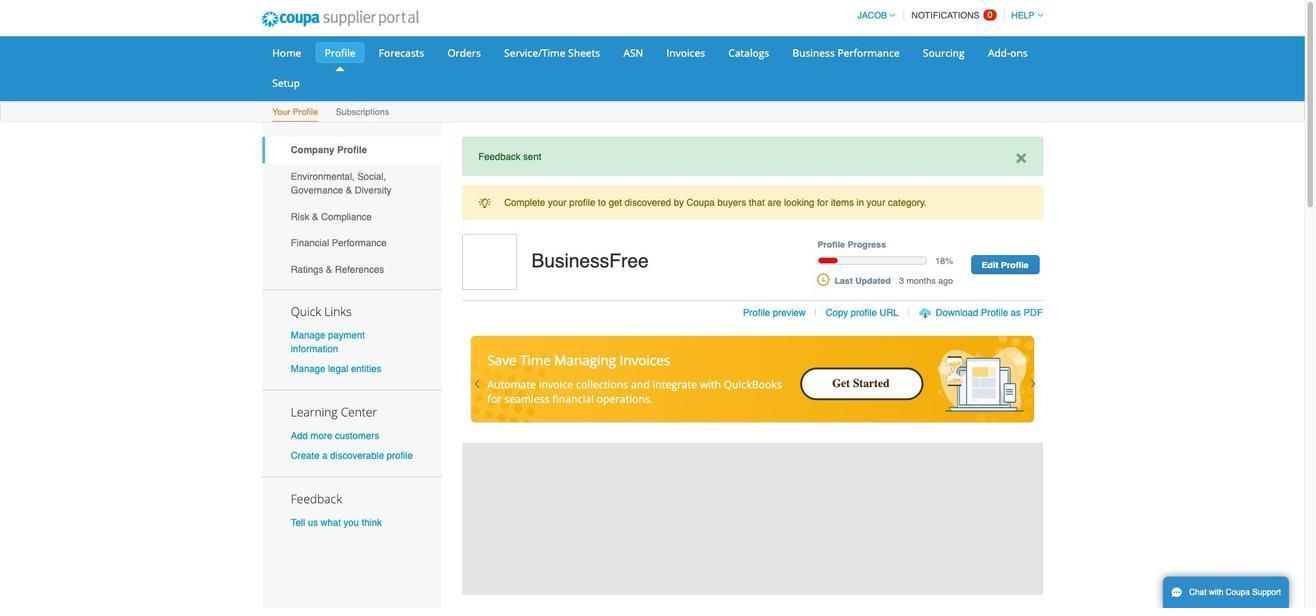Task type: locate. For each thing, give the bounding box(es) containing it.
background image
[[462, 443, 1043, 596]]

banner
[[462, 235, 1043, 609]]

navigation
[[851, 2, 1043, 29]]

alert
[[462, 186, 1043, 220]]



Task type: describe. For each thing, give the bounding box(es) containing it.
coupa supplier portal image
[[252, 2, 428, 36]]

businessfree image
[[462, 235, 517, 291]]

previous image
[[472, 379, 483, 390]]



Task type: vqa. For each thing, say whether or not it's contained in the screenshot.
banner
yes



